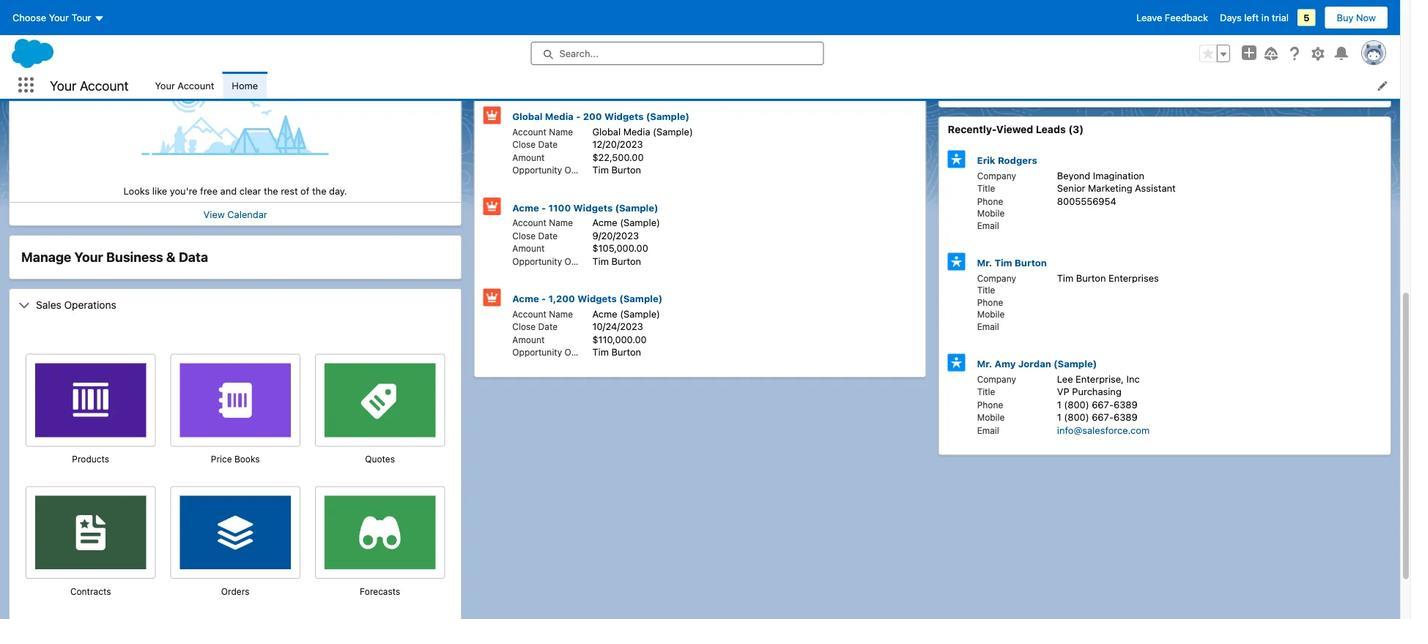 Task type: describe. For each thing, give the bounding box(es) containing it.
erik rodgers
[[977, 155, 1038, 166]]

today's
[[18, 59, 58, 71]]

vp
[[1057, 387, 1070, 398]]

imagination
[[1093, 170, 1145, 181]]

rodgers
[[998, 155, 1038, 166]]

your account link
[[146, 72, 223, 99]]

acme (sample) for 9/20/2023
[[593, 217, 660, 228]]

date for 1,200
[[538, 322, 558, 332]]

tim down mobile email
[[995, 258, 1013, 269]]

leave
[[1137, 12, 1163, 23]]

mobile email
[[977, 208, 1005, 231]]

now
[[1357, 12, 1376, 23]]

media for -
[[545, 111, 574, 122]]

all
[[242, 25, 253, 36]]

buy
[[1337, 12, 1354, 23]]

close date for acme - 1,200 widgets (sample)
[[513, 322, 558, 332]]

667- for phone:
[[1117, 45, 1139, 56]]

home link
[[223, 72, 267, 99]]

email inside mobile email
[[977, 221, 1000, 231]]

account down events at left
[[80, 77, 129, 93]]

6389 for phone
[[1114, 399, 1138, 410]]

1 for phone
[[1057, 399, 1062, 410]]

acme - 1,200 widgets (sample)
[[513, 294, 663, 305]]

title for erik
[[977, 184, 995, 194]]

1 for mobile
[[1057, 412, 1062, 423]]

date for -
[[538, 140, 558, 150]]

standard contract image
[[61, 496, 120, 563]]

price books button
[[170, 453, 300, 466]]

account name for -
[[513, 127, 573, 137]]

contracts
[[70, 587, 111, 597]]

buy now
[[1337, 12, 1376, 23]]

acme up 10/24/2023
[[593, 309, 618, 320]]

5
[[1304, 12, 1310, 23]]

looks like you're free and clear the rest of the day.
[[124, 185, 347, 196]]

mr. for mr. amy jordan (sample)
[[977, 359, 992, 370]]

beyond
[[1057, 170, 1091, 181]]

sales operations button
[[10, 289, 461, 320]]

1 (800) 667-6389 for phone
[[1057, 399, 1138, 410]]

beyond imagination
[[1057, 170, 1145, 181]]

leave feedback
[[1137, 12, 1209, 23]]

(800) for phone:
[[1089, 45, 1114, 56]]

0 vertical spatial -
[[576, 111, 581, 122]]

6389 for phone:
[[1139, 45, 1163, 56]]

0 vertical spatial widgets
[[605, 111, 644, 122]]

view for view calendar
[[203, 209, 225, 220]]

1100
[[549, 202, 571, 213]]

opportunity for 1,200
[[513, 348, 562, 358]]

close for acme - 1,200 widgets (sample)
[[513, 322, 536, 332]]

amount for global media - 200 widgets (sample)
[[513, 152, 545, 163]]

vp purchasing
[[1057, 387, 1122, 398]]

amy
[[995, 359, 1016, 370]]

(800) for mobile
[[1064, 412, 1089, 423]]

amount for acme - 1,200 widgets (sample)
[[513, 335, 545, 345]]

9/20/2023 for close date
[[593, 230, 639, 241]]

carole white (sample)
[[46, 3, 139, 13]]

like
[[152, 185, 167, 196]]

account for acme - 1,200 widgets (sample)
[[513, 309, 547, 320]]

quotes
[[365, 455, 395, 465]]

free
[[200, 185, 218, 196]]

opportunity owner tim burton for $110,000.00
[[513, 347, 641, 358]]

choose your tour button
[[12, 6, 105, 29]]

home
[[232, 80, 258, 91]]

&
[[166, 250, 176, 265]]

0 vertical spatial $105,000.00
[[618, 23, 673, 34]]

title phone mobile email
[[977, 285, 1005, 332]]

lee enterprise, inc
[[1057, 374, 1140, 385]]

choose your tour
[[12, 12, 91, 23]]

12/20/2023
[[593, 139, 643, 150]]

enterprises
[[1109, 273, 1159, 284]]

acme (sample) for 10/24/2023
[[593, 309, 660, 320]]

8005556954
[[1057, 196, 1117, 207]]

name for 1100
[[549, 218, 573, 228]]

calendar
[[227, 209, 267, 220]]

lee
[[1057, 374, 1073, 385]]

standard product2 image
[[61, 364, 120, 430]]

owner for $105,000.00
[[565, 256, 592, 267]]

choose
[[12, 12, 46, 23]]

of
[[301, 185, 310, 196]]

inc
[[1127, 374, 1140, 385]]

rest
[[281, 185, 298, 196]]

account name for 1100
[[513, 218, 573, 228]]

purchasing
[[1072, 387, 1122, 398]]

phone for erik
[[977, 196, 1003, 207]]

$110,000.00
[[593, 334, 647, 345]]

200
[[583, 111, 602, 122]]

10/24/2023
[[593, 321, 643, 332]]

search... button
[[531, 42, 824, 65]]

owner for $110,000.00
[[565, 348, 592, 358]]

trial
[[1272, 12, 1289, 23]]

left
[[1245, 12, 1259, 23]]

1 (800) 667-6389 for phone:
[[1082, 45, 1163, 56]]

company for amy
[[977, 374, 1016, 385]]

info@salesforce.com link for email
[[1057, 425, 1150, 436]]

assistant
[[1135, 183, 1176, 194]]

date for 1100
[[538, 231, 558, 241]]

standard order image
[[206, 496, 265, 563]]

(3)
[[1069, 123, 1084, 136]]

days
[[1220, 12, 1242, 23]]

close for global media - 200 widgets (sample)
[[513, 140, 536, 150]]

text default image
[[18, 300, 30, 312]]

price books
[[211, 455, 260, 465]]

acme down acme - 1100 widgets (sample) at left
[[593, 217, 618, 228]]

name for 1,200
[[549, 309, 573, 320]]

- for 1100
[[542, 202, 546, 213]]

operations
[[64, 299, 116, 311]]

company for tim
[[977, 273, 1016, 284]]

today's events
[[18, 59, 94, 71]]

events
[[60, 59, 94, 71]]



Task type: locate. For each thing, give the bounding box(es) containing it.
orders button
[[170, 586, 300, 599]]

- left 200
[[576, 111, 581, 122]]

1 opportunity from the top
[[513, 165, 562, 176]]

2 vertical spatial account name
[[513, 309, 573, 320]]

senior
[[1057, 183, 1086, 194]]

info@salesforce.com down purchasing
[[1057, 425, 1150, 436]]

3 email from the top
[[977, 426, 1000, 436]]

- left "1,200"
[[542, 294, 546, 305]]

global left 200
[[513, 111, 543, 122]]

media up the 12/20/2023
[[623, 126, 650, 137]]

acme
[[513, 202, 539, 213], [593, 217, 618, 228], [513, 294, 539, 305], [593, 309, 618, 320]]

amount
[[513, 152, 545, 163], [513, 244, 545, 254], [513, 335, 545, 345]]

products
[[72, 455, 109, 465]]

(800) for phone
[[1064, 399, 1089, 410]]

3 amount from the top
[[513, 335, 545, 345]]

title down erik
[[977, 184, 995, 194]]

1 vertical spatial $105,000.00
[[593, 243, 648, 254]]

books
[[234, 455, 260, 465]]

owner
[[565, 165, 592, 176], [565, 256, 592, 267], [565, 348, 592, 358]]

standard forecasting3 image
[[351, 496, 409, 563]]

0 vertical spatial account name
[[513, 127, 573, 137]]

account name down "1,200"
[[513, 309, 573, 320]]

view for view all
[[218, 25, 239, 36]]

list
[[146, 72, 1400, 99]]

info@salesforce.com for email
[[1057, 425, 1150, 436]]

3 date from the top
[[538, 322, 558, 332]]

0 vertical spatial date
[[538, 140, 558, 150]]

global media - 200 widgets (sample)
[[513, 111, 690, 122]]

widgets right 1100
[[574, 202, 613, 213]]

company for rodgers
[[977, 171, 1016, 181]]

2 opportunity owner tim burton from the top
[[513, 256, 641, 267]]

1 vertical spatial close date
[[513, 231, 558, 241]]

opportunity owner tim burton down '$110,000.00' on the bottom left of page
[[513, 347, 641, 358]]

owner down acme - 1,200 widgets (sample)
[[565, 348, 592, 358]]

close date
[[513, 140, 558, 150], [513, 231, 558, 241], [513, 322, 558, 332]]

1,200
[[549, 294, 575, 305]]

title for mr.
[[977, 387, 995, 398]]

acme - 1100 widgets (sample)
[[513, 202, 659, 213]]

0 vertical spatial title
[[977, 184, 995, 194]]

2 vertical spatial opportunity
[[513, 348, 562, 358]]

$105,000.00 down acme - 1100 widgets (sample) at left
[[593, 243, 648, 254]]

global media (sample)
[[593, 126, 693, 137]]

close
[[493, 34, 518, 45], [513, 140, 536, 150], [513, 231, 536, 241], [513, 322, 536, 332]]

0 vertical spatial view
[[218, 25, 239, 36]]

1 horizontal spatial your account
[[155, 80, 214, 91]]

2 date from the top
[[538, 231, 558, 241]]

acme left 1100
[[513, 202, 539, 213]]

email inside title phone mobile email
[[977, 322, 1000, 332]]

1 company from the top
[[977, 171, 1016, 181]]

forecasts button
[[315, 586, 445, 599]]

info@salesforce.com link down purchasing
[[1057, 425, 1150, 436]]

phone down amy
[[977, 400, 1003, 410]]

0 vertical spatial 1
[[1082, 45, 1087, 56]]

opportunity up "1,200"
[[513, 256, 562, 267]]

tim
[[593, 165, 609, 176], [593, 256, 609, 267], [995, 258, 1013, 269], [1057, 273, 1074, 284], [593, 347, 609, 358]]

opportunity up 1100
[[513, 165, 562, 176]]

2 vertical spatial company
[[977, 374, 1016, 385]]

1 name from the top
[[549, 127, 573, 137]]

global for global media - 200 widgets (sample)
[[513, 111, 543, 122]]

date down global media - 200 widgets (sample)
[[538, 140, 558, 150]]

view all link
[[218, 25, 253, 36]]

1 phone from the top
[[977, 196, 1003, 207]]

jordan
[[1019, 359, 1052, 370]]

close date down 1100
[[513, 231, 558, 241]]

3 name from the top
[[549, 309, 573, 320]]

$22,500.00
[[593, 152, 644, 163]]

acme (sample) down acme - 1100 widgets (sample) at left
[[593, 217, 660, 228]]

0 vertical spatial 6389
[[1139, 45, 1163, 56]]

1 vertical spatial company
[[977, 273, 1016, 284]]

1 vertical spatial title
[[977, 285, 995, 296]]

widgets up 10/24/2023
[[578, 294, 617, 305]]

close date up 1100
[[513, 140, 558, 150]]

marketing
[[1088, 183, 1133, 194]]

the right 'of'
[[312, 185, 327, 196]]

burton for acme - 1,200 widgets (sample)
[[612, 347, 641, 358]]

1 close date from the top
[[513, 140, 558, 150]]

email:
[[958, 34, 985, 45]]

2 vertical spatial 1 (800) 667-6389
[[1057, 412, 1138, 423]]

date down 1100
[[538, 231, 558, 241]]

0 vertical spatial amount
[[513, 152, 545, 163]]

title inside title phone mobile email
[[977, 285, 995, 296]]

tim down '$110,000.00' on the bottom left of page
[[593, 347, 609, 358]]

price
[[211, 455, 232, 465]]

opportunity owner tim burton for $105,000.00
[[513, 256, 641, 267]]

media left 200
[[545, 111, 574, 122]]

2 vertical spatial -
[[542, 294, 546, 305]]

mobile down amy
[[977, 413, 1005, 423]]

3 account name from the top
[[513, 309, 573, 320]]

0 vertical spatial company
[[977, 171, 1016, 181]]

opportunity owner tim burton up acme - 1,200 widgets (sample)
[[513, 256, 641, 267]]

2 owner from the top
[[565, 256, 592, 267]]

widgets for 1100
[[574, 202, 613, 213]]

global for global media (sample)
[[593, 126, 621, 137]]

phone inside title phone mobile email
[[977, 298, 1003, 308]]

1 mr. from the top
[[977, 258, 992, 269]]

1 vertical spatial info@salesforce.com link
[[1057, 425, 1150, 436]]

info@salesforce.com link for email:
[[1082, 34, 1175, 45]]

carole white (sample) link
[[18, 0, 452, 14], [46, 3, 139, 14]]

owner up acme - 1100 widgets (sample) at left
[[565, 165, 592, 176]]

standard quote image
[[351, 364, 409, 430]]

tim up acme - 1,200 widgets (sample)
[[593, 256, 609, 267]]

2 vertical spatial 6389
[[1114, 412, 1138, 423]]

0 vertical spatial global
[[513, 111, 543, 122]]

widgets up global media (sample)
[[605, 111, 644, 122]]

info@salesforce.com link
[[1082, 34, 1175, 45], [1057, 425, 1150, 436]]

info@salesforce.com down leave
[[1082, 34, 1175, 45]]

leave feedback link
[[1137, 12, 1209, 23]]

0 vertical spatial 1 (800) 667-6389
[[1082, 45, 1163, 56]]

2 acme (sample) from the top
[[593, 309, 660, 320]]

1 horizontal spatial global
[[593, 126, 621, 137]]

2 mr. from the top
[[977, 359, 992, 370]]

email
[[977, 221, 1000, 231], [977, 322, 1000, 332], [977, 426, 1000, 436]]

opportunity owner tim burton up acme - 1100 widgets (sample) at left
[[513, 165, 641, 176]]

2 vertical spatial mobile
[[977, 413, 1005, 423]]

mr. left amy
[[977, 359, 992, 370]]

3 opportunity from the top
[[513, 348, 562, 358]]

0 horizontal spatial the
[[264, 185, 278, 196]]

widgets for 1,200
[[578, 294, 617, 305]]

sales
[[36, 299, 61, 311]]

orders
[[221, 587, 250, 597]]

forecasts
[[360, 587, 400, 597]]

in
[[1262, 12, 1270, 23]]

2 amount from the top
[[513, 244, 545, 254]]

mobile down erik
[[977, 208, 1005, 219]]

mr.
[[977, 258, 992, 269], [977, 359, 992, 370]]

view all
[[218, 25, 253, 36]]

2 vertical spatial close date
[[513, 322, 558, 332]]

1 vertical spatial widgets
[[574, 202, 613, 213]]

days left in trial
[[1220, 12, 1289, 23]]

view
[[218, 25, 239, 36], [203, 209, 225, 220]]

burton for acme - 1100 widgets (sample)
[[612, 256, 641, 267]]

buy now button
[[1325, 6, 1389, 29]]

date
[[538, 140, 558, 150], [538, 231, 558, 241], [538, 322, 558, 332]]

account down global media - 200 widgets (sample)
[[513, 127, 547, 137]]

2 close date from the top
[[513, 231, 558, 241]]

the left rest
[[264, 185, 278, 196]]

0 vertical spatial 667-
[[1117, 45, 1139, 56]]

1 vertical spatial (800)
[[1064, 399, 1089, 410]]

burton for global media - 200 widgets (sample)
[[612, 165, 641, 176]]

acme (sample) up 10/24/2023
[[593, 309, 660, 320]]

0 horizontal spatial your account
[[50, 77, 129, 93]]

name for -
[[549, 127, 573, 137]]

contracts button
[[26, 586, 156, 599]]

3 owner from the top
[[565, 348, 592, 358]]

list containing your account
[[146, 72, 1400, 99]]

carole
[[46, 3, 73, 13]]

name down global media - 200 widgets (sample)
[[549, 127, 573, 137]]

name
[[549, 127, 573, 137], [549, 218, 573, 228], [549, 309, 573, 320]]

0 vertical spatial email
[[977, 221, 1000, 231]]

- for 1,200
[[542, 294, 546, 305]]

tour
[[72, 12, 91, 23]]

2 title from the top
[[977, 285, 995, 296]]

2 company from the top
[[977, 273, 1016, 284]]

2 vertical spatial (800)
[[1064, 412, 1089, 423]]

search...
[[560, 48, 599, 59]]

acme left "1,200"
[[513, 294, 539, 305]]

1 vertical spatial owner
[[565, 256, 592, 267]]

company down mr. tim burton
[[977, 273, 1016, 284]]

2 vertical spatial owner
[[565, 348, 592, 358]]

2 name from the top
[[549, 218, 573, 228]]

manage your business & data
[[21, 250, 208, 265]]

close date for global media - 200 widgets (sample)
[[513, 140, 558, 150]]

$105,000.00 up 'search...' button
[[618, 23, 673, 34]]

account for global media - 200 widgets (sample)
[[513, 127, 547, 137]]

1 title from the top
[[977, 184, 995, 194]]

viewed
[[997, 123, 1034, 136]]

0 horizontal spatial global
[[513, 111, 543, 122]]

1 (800) 667-6389
[[1082, 45, 1163, 56], [1057, 399, 1138, 410], [1057, 412, 1138, 423]]

1 mobile from the top
[[977, 208, 1005, 219]]

0 vertical spatial media
[[545, 111, 574, 122]]

date down "1,200"
[[538, 322, 558, 332]]

1 vertical spatial email
[[977, 322, 1000, 332]]

0 vertical spatial phone
[[977, 196, 1003, 207]]

1 account name from the top
[[513, 127, 573, 137]]

2 mobile from the top
[[977, 310, 1005, 320]]

your
[[49, 12, 69, 23], [50, 77, 76, 93], [155, 80, 175, 91], [74, 250, 103, 265]]

leads
[[1036, 123, 1066, 136]]

mobile up amy
[[977, 310, 1005, 320]]

account name down 1100
[[513, 218, 573, 228]]

tim left enterprises
[[1057, 273, 1074, 284]]

your account
[[50, 77, 129, 93], [155, 80, 214, 91]]

667- for mobile
[[1092, 412, 1114, 423]]

2 phone from the top
[[977, 298, 1003, 308]]

667- for phone
[[1092, 399, 1114, 410]]

email up mr. tim burton
[[977, 221, 1000, 231]]

account inside list
[[178, 80, 214, 91]]

1 vertical spatial acme (sample)
[[593, 309, 660, 320]]

group
[[1200, 45, 1230, 62]]

$105,000.00
[[618, 23, 673, 34], [593, 243, 648, 254]]

3 title from the top
[[977, 387, 995, 398]]

2 account name from the top
[[513, 218, 573, 228]]

opportunity down "1,200"
[[513, 348, 562, 358]]

1 horizontal spatial the
[[312, 185, 327, 196]]

3 mobile from the top
[[977, 413, 1005, 423]]

1 vertical spatial mobile
[[977, 310, 1005, 320]]

close date down "1,200"
[[513, 322, 558, 332]]

tim for $22,500.00
[[593, 165, 609, 176]]

0 vertical spatial mobile
[[977, 208, 1005, 219]]

phone:
[[958, 45, 989, 56]]

0 vertical spatial name
[[549, 127, 573, 137]]

quotes button
[[315, 453, 445, 466]]

2 opportunity from the top
[[513, 256, 562, 267]]

1 vertical spatial amount
[[513, 244, 545, 254]]

the
[[264, 185, 278, 196], [312, 185, 327, 196]]

amount:
[[493, 23, 531, 34]]

tim for $110,000.00
[[593, 347, 609, 358]]

view down the 'free'
[[203, 209, 225, 220]]

your inside popup button
[[49, 12, 69, 23]]

1 vertical spatial 667-
[[1092, 399, 1114, 410]]

0 vertical spatial info@salesforce.com link
[[1082, 34, 1175, 45]]

feedback
[[1165, 12, 1209, 23]]

1 vertical spatial global
[[593, 126, 621, 137]]

clear
[[239, 185, 261, 196]]

6389 down the inc
[[1114, 399, 1138, 410]]

owner for $22,500.00
[[565, 165, 592, 176]]

company down erik
[[977, 171, 1016, 181]]

3 opportunity owner tim burton from the top
[[513, 347, 641, 358]]

2 vertical spatial phone
[[977, 400, 1003, 410]]

1 vertical spatial date
[[538, 231, 558, 241]]

amount for acme - 1100 widgets (sample)
[[513, 244, 545, 254]]

6389 down leave
[[1139, 45, 1163, 56]]

close for acme - 1100 widgets (sample)
[[513, 231, 536, 241]]

2 the from the left
[[312, 185, 327, 196]]

account down acme - 1,200 widgets (sample)
[[513, 309, 547, 320]]

tim for $105,000.00
[[593, 256, 609, 267]]

0 vertical spatial acme (sample)
[[593, 217, 660, 228]]

0 vertical spatial mr.
[[977, 258, 992, 269]]

2 vertical spatial amount
[[513, 335, 545, 345]]

account name for 1,200
[[513, 309, 573, 320]]

1 the from the left
[[264, 185, 278, 196]]

1 vertical spatial name
[[549, 218, 573, 228]]

2 vertical spatial widgets
[[578, 294, 617, 305]]

tim down $22,500.00 at top
[[593, 165, 609, 176]]

1 vertical spatial -
[[542, 202, 546, 213]]

your account down events at left
[[50, 77, 129, 93]]

info@salesforce.com link down leave
[[1082, 34, 1175, 45]]

3 company from the top
[[977, 374, 1016, 385]]

mr. for mr. tim burton
[[977, 258, 992, 269]]

company
[[977, 171, 1016, 181], [977, 273, 1016, 284], [977, 374, 1016, 385]]

2 email from the top
[[977, 322, 1000, 332]]

close date:
[[493, 34, 545, 45]]

6389 for mobile
[[1114, 412, 1138, 423]]

mobile for mobile
[[977, 413, 1005, 423]]

1 vertical spatial 1 (800) 667-6389
[[1057, 399, 1138, 410]]

tim burton enterprises
[[1057, 273, 1159, 284]]

1 vertical spatial mr.
[[977, 359, 992, 370]]

mr. amy jordan (sample)
[[977, 359, 1097, 370]]

- left 1100
[[542, 202, 546, 213]]

1 vertical spatial 1
[[1057, 399, 1062, 410]]

owner up acme - 1,200 widgets (sample)
[[565, 256, 592, 267]]

view left all
[[218, 25, 239, 36]]

date:
[[521, 34, 545, 45]]

opportunity for -
[[513, 165, 562, 176]]

account down acme - 1100 widgets (sample) at left
[[513, 218, 547, 228]]

3 close date from the top
[[513, 322, 558, 332]]

sales operations
[[36, 299, 116, 311]]

you're
[[170, 185, 197, 196]]

6389 down purchasing
[[1114, 412, 1138, 423]]

1 horizontal spatial media
[[623, 126, 650, 137]]

mr. tim burton
[[977, 258, 1047, 269]]

enterprise,
[[1076, 374, 1124, 385]]

and
[[220, 185, 237, 196]]

1 amount from the top
[[513, 152, 545, 163]]

opportunity owner tim burton for $22,500.00
[[513, 165, 641, 176]]

-
[[576, 111, 581, 122], [542, 202, 546, 213], [542, 294, 546, 305]]

mobile
[[977, 208, 1005, 219], [977, 310, 1005, 320], [977, 413, 1005, 423]]

phone down mr. tim burton
[[977, 298, 1003, 308]]

opportunity owner tim burton
[[513, 165, 641, 176], [513, 256, 641, 267], [513, 347, 641, 358]]

name down "1,200"
[[549, 309, 573, 320]]

standard pricebook2 image
[[206, 364, 265, 430]]

title down amy
[[977, 387, 995, 398]]

1 vertical spatial info@salesforce.com
[[1057, 425, 1150, 436]]

your account left home link in the top left of the page
[[155, 80, 214, 91]]

9/20/2023 for close date:
[[618, 34, 664, 45]]

1 acme (sample) from the top
[[593, 217, 660, 228]]

2 vertical spatial 1
[[1057, 412, 1062, 423]]

2 vertical spatial title
[[977, 387, 995, 398]]

1 vertical spatial opportunity owner tim burton
[[513, 256, 641, 267]]

0 horizontal spatial media
[[545, 111, 574, 122]]

account left home
[[178, 80, 214, 91]]

senior marketing assistant
[[1057, 183, 1176, 194]]

white
[[75, 3, 99, 13]]

1 opportunity owner tim burton from the top
[[513, 165, 641, 176]]

account for acme - 1100 widgets (sample)
[[513, 218, 547, 228]]

looks
[[124, 185, 150, 196]]

phone for mr.
[[977, 400, 1003, 410]]

recently-
[[948, 123, 997, 136]]

company down amy
[[977, 374, 1016, 385]]

1 owner from the top
[[565, 165, 592, 176]]

0 vertical spatial (800)
[[1089, 45, 1114, 56]]

1 date from the top
[[538, 140, 558, 150]]

2 vertical spatial email
[[977, 426, 1000, 436]]

recently-viewed leads (3)
[[948, 123, 1084, 136]]

email up amy
[[977, 322, 1000, 332]]

0 vertical spatial opportunity owner tim burton
[[513, 165, 641, 176]]

account name down global media - 200 widgets (sample)
[[513, 127, 573, 137]]

1 vertical spatial opportunity
[[513, 256, 562, 267]]

1 vertical spatial 6389
[[1114, 399, 1138, 410]]

erik
[[977, 155, 996, 166]]

view calendar
[[203, 209, 267, 220]]

day.
[[329, 185, 347, 196]]

info@salesforce.com for email:
[[1082, 34, 1175, 45]]

close date for acme - 1100 widgets (sample)
[[513, 231, 558, 241]]

0 vertical spatial opportunity
[[513, 165, 562, 176]]

mr. down mobile email
[[977, 258, 992, 269]]

opportunity for 1100
[[513, 256, 562, 267]]

0 vertical spatial info@salesforce.com
[[1082, 34, 1175, 45]]

1 vertical spatial media
[[623, 126, 650, 137]]

1 for phone:
[[1082, 45, 1087, 56]]

global down global media - 200 widgets (sample)
[[593, 126, 621, 137]]

email down amy
[[977, 426, 1000, 436]]

view calendar link
[[203, 209, 267, 220]]

1 vertical spatial account name
[[513, 218, 573, 228]]

1 vertical spatial phone
[[977, 298, 1003, 308]]

0 vertical spatial owner
[[565, 165, 592, 176]]

1 email from the top
[[977, 221, 1000, 231]]

manage
[[21, 250, 71, 265]]

media for (sample)
[[623, 126, 650, 137]]

0 vertical spatial close date
[[513, 140, 558, 150]]

2 vertical spatial date
[[538, 322, 558, 332]]

2 vertical spatial 667-
[[1092, 412, 1114, 423]]

mobile for mobile email
[[977, 208, 1005, 219]]

2 vertical spatial name
[[549, 309, 573, 320]]

1 vertical spatial 9/20/2023
[[593, 230, 639, 241]]

3 phone from the top
[[977, 400, 1003, 410]]

title down mr. tim burton
[[977, 285, 995, 296]]

2 vertical spatial opportunity owner tim burton
[[513, 347, 641, 358]]

1 (800) 667-6389 for mobile
[[1057, 412, 1138, 423]]

phone up mobile email
[[977, 196, 1003, 207]]

0 vertical spatial 9/20/2023
[[618, 34, 664, 45]]

1 vertical spatial view
[[203, 209, 225, 220]]

name down 1100
[[549, 218, 573, 228]]



Task type: vqa. For each thing, say whether or not it's contained in the screenshot.


